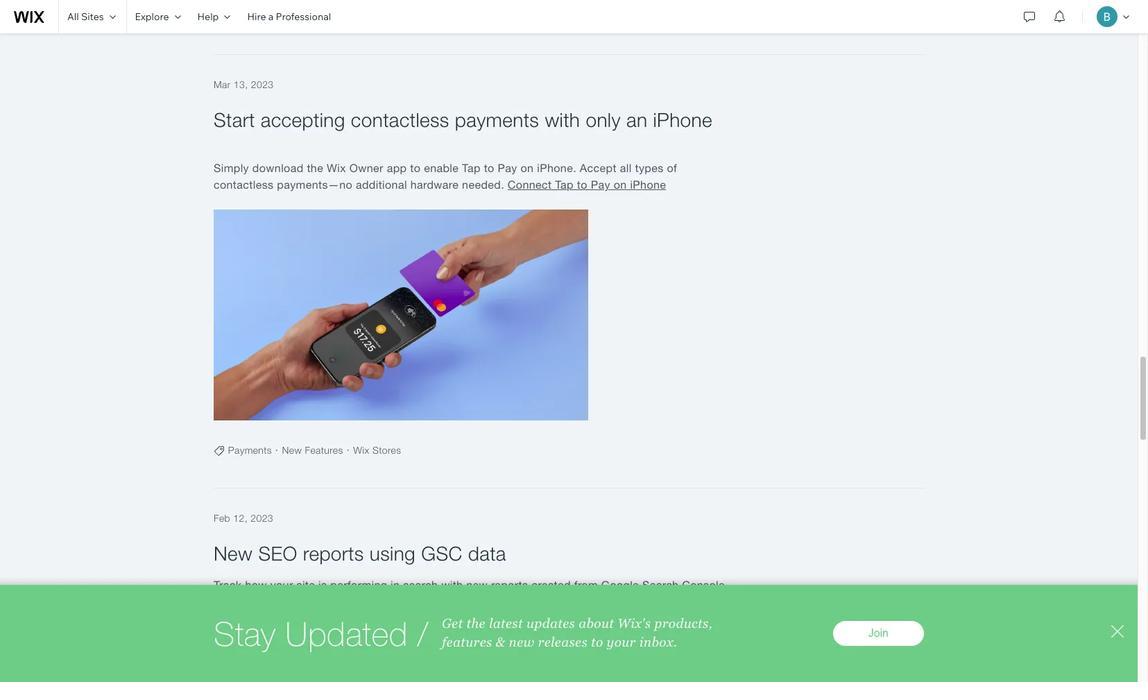 Task type: describe. For each thing, give the bounding box(es) containing it.
help button
[[189, 0, 239, 33]]

hire
[[247, 10, 266, 23]]

a
[[268, 10, 274, 23]]

help
[[198, 10, 219, 23]]



Task type: vqa. For each thing, say whether or not it's contained in the screenshot.
Hire A Professional
yes



Task type: locate. For each thing, give the bounding box(es) containing it.
hire a professional link
[[239, 0, 340, 33]]

sites
[[81, 10, 104, 23]]

professional
[[276, 10, 331, 23]]

explore
[[135, 10, 169, 23]]

all
[[67, 10, 79, 23]]

hire a professional
[[247, 10, 331, 23]]

all sites
[[67, 10, 104, 23]]



